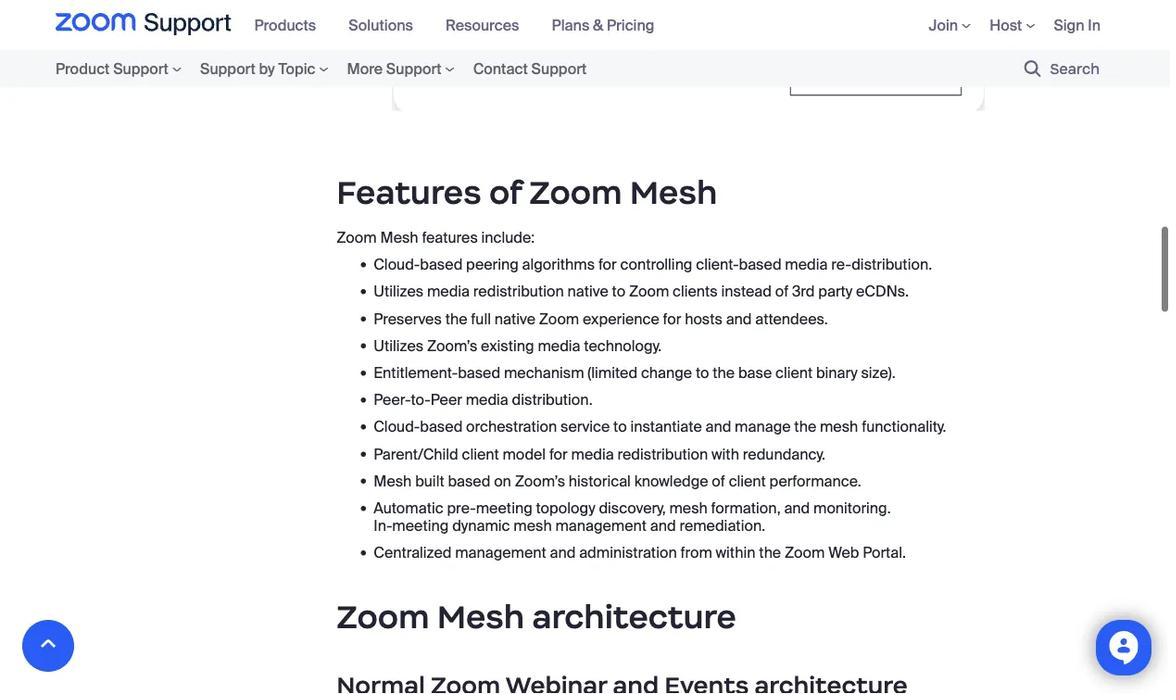 Task type: describe. For each thing, give the bounding box(es) containing it.
and down performance.
[[785, 499, 810, 518]]

experience
[[583, 309, 660, 329]]

product
[[56, 59, 110, 78]]

mechanism
[[504, 363, 585, 383]]

0 horizontal spatial distribution.
[[512, 390, 593, 410]]

hosts
[[685, 309, 723, 329]]

based down 'peer' on the left of the page
[[420, 417, 463, 437]]

media up mechanism
[[538, 336, 581, 356]]

0 vertical spatial distribution.
[[852, 255, 933, 274]]

2 cloud- from the top
[[374, 417, 420, 437]]

0 horizontal spatial of
[[489, 172, 522, 212]]

algorithms
[[522, 255, 595, 274]]

pricing
[[607, 15, 655, 35]]

within
[[716, 543, 756, 563]]

0 vertical spatial management
[[556, 516, 647, 536]]

2 horizontal spatial for
[[663, 309, 682, 329]]

media up 3rd
[[785, 255, 828, 274]]

pre-
[[447, 499, 476, 518]]

1 horizontal spatial zoom's
[[515, 471, 565, 491]]

peer
[[431, 390, 462, 410]]

plans & pricing link
[[552, 15, 669, 35]]

binary
[[817, 363, 858, 383]]

re-
[[832, 255, 852, 274]]

client-
[[696, 255, 739, 274]]

sign in
[[1054, 15, 1101, 35]]

2 vertical spatial for
[[550, 444, 568, 464]]

attendees.
[[756, 309, 828, 329]]

change
[[641, 363, 693, 383]]

support for product support
[[113, 59, 169, 78]]

1 vertical spatial to
[[696, 363, 710, 383]]

join
[[929, 15, 959, 35]]

mesh down dynamic on the bottom left of the page
[[437, 596, 525, 637]]

menu bar containing join
[[901, 0, 1101, 50]]

discovery,
[[599, 499, 666, 518]]

full
[[471, 309, 491, 329]]

the left full
[[446, 309, 468, 329]]

parent/child
[[374, 444, 459, 464]]

base
[[739, 363, 772, 383]]

with
[[712, 444, 740, 464]]

more support link
[[338, 56, 464, 81]]

join link
[[929, 15, 972, 35]]

&
[[593, 15, 604, 35]]

in
[[1089, 15, 1101, 35]]

zoom down algorithms
[[539, 309, 580, 329]]

centralized
[[374, 543, 452, 563]]

from
[[681, 543, 713, 563]]

administration
[[579, 543, 677, 563]]

topic
[[278, 59, 316, 78]]

products
[[254, 15, 316, 35]]

(limited
[[588, 363, 638, 383]]

support for contact support
[[532, 59, 587, 78]]

orchestration
[[466, 417, 557, 437]]

zoom down features
[[337, 228, 377, 247]]

contact support link
[[464, 56, 596, 81]]

sign
[[1054, 15, 1085, 35]]

host
[[990, 15, 1023, 35]]

host link
[[990, 15, 1036, 35]]

1 horizontal spatial mesh
[[670, 499, 708, 518]]

size).
[[862, 363, 896, 383]]

resources link
[[446, 15, 533, 35]]

solutions link
[[349, 15, 427, 35]]

service
[[561, 417, 610, 437]]

zoom mesh architecture
[[337, 596, 737, 637]]

based up the instead
[[739, 255, 782, 274]]

on
[[494, 471, 512, 491]]

sign in link
[[1054, 15, 1101, 35]]

the right "within" at the right bottom of the page
[[759, 543, 782, 563]]

0 horizontal spatial mesh
[[514, 516, 552, 536]]

dynamic
[[452, 516, 510, 536]]

and up "administration"
[[650, 516, 676, 536]]

features
[[337, 172, 482, 212]]

contact
[[473, 59, 528, 78]]

1 vertical spatial redistribution
[[618, 444, 708, 464]]

0 horizontal spatial management
[[455, 543, 547, 563]]

product support link
[[56, 56, 191, 81]]

monitoring.
[[814, 499, 891, 518]]

redundancy.
[[743, 444, 826, 464]]

remediation.
[[680, 516, 766, 536]]

2 utilizes from the top
[[374, 336, 424, 356]]

topology
[[536, 499, 596, 518]]

support for more support
[[386, 59, 442, 78]]

products link
[[254, 15, 330, 35]]

clients
[[673, 282, 718, 301]]

functionality.
[[862, 417, 947, 437]]

2 support from the left
[[200, 59, 256, 78]]

technology.
[[584, 336, 662, 356]]



Task type: locate. For each thing, give the bounding box(es) containing it.
support by topic
[[200, 59, 316, 78]]

0 vertical spatial utilizes
[[374, 282, 424, 301]]

support left by
[[200, 59, 256, 78]]

redistribution
[[474, 282, 564, 301], [618, 444, 708, 464]]

1 horizontal spatial native
[[568, 282, 609, 301]]

1 vertical spatial distribution.
[[512, 390, 593, 410]]

mesh down binary at right
[[820, 417, 859, 437]]

to
[[612, 282, 626, 301], [696, 363, 710, 383], [614, 417, 627, 437]]

of up the include:
[[489, 172, 522, 212]]

built
[[415, 471, 445, 491]]

performance.
[[770, 471, 862, 491]]

and
[[726, 309, 752, 329], [706, 417, 732, 437], [785, 499, 810, 518], [650, 516, 676, 536], [550, 543, 576, 563]]

existing
[[481, 336, 534, 356]]

zoom support image
[[56, 13, 231, 37]]

native
[[568, 282, 609, 301], [495, 309, 536, 329]]

and down the instead
[[726, 309, 752, 329]]

knowledge
[[635, 471, 709, 491]]

management down dynamic on the bottom left of the page
[[455, 543, 547, 563]]

0 horizontal spatial for
[[550, 444, 568, 464]]

include:
[[482, 228, 535, 247]]

instead
[[722, 282, 772, 301]]

distribution. up ecdns.
[[852, 255, 933, 274]]

menu bar down products link
[[0, 50, 652, 87]]

manage
[[735, 417, 791, 437]]

1 vertical spatial zoom's
[[515, 471, 565, 491]]

resources
[[446, 15, 520, 35]]

management
[[556, 516, 647, 536], [455, 543, 547, 563]]

mesh up controlling
[[630, 172, 718, 212]]

1 cloud- from the top
[[374, 255, 420, 274]]

cloud- down peer-
[[374, 417, 420, 437]]

1 vertical spatial management
[[455, 543, 547, 563]]

0 horizontal spatial meeting
[[392, 516, 449, 536]]

peer-
[[374, 390, 411, 410]]

support
[[113, 59, 169, 78], [200, 59, 256, 78], [386, 59, 442, 78], [532, 59, 587, 78]]

1 horizontal spatial for
[[599, 255, 617, 274]]

based up pre-
[[448, 471, 491, 491]]

client up on
[[462, 444, 499, 464]]

by
[[259, 59, 275, 78]]

0 vertical spatial to
[[612, 282, 626, 301]]

0 vertical spatial redistribution
[[474, 282, 564, 301]]

and down topology
[[550, 543, 576, 563]]

formation,
[[712, 499, 781, 518]]

search button
[[998, 50, 1110, 87]]

to-
[[411, 390, 431, 410]]

1 horizontal spatial distribution.
[[852, 255, 933, 274]]

in-
[[374, 516, 392, 536]]

1 horizontal spatial management
[[556, 516, 647, 536]]

ecdns.
[[857, 282, 909, 301]]

based down the features
[[420, 255, 463, 274]]

menu bar containing products
[[245, 0, 678, 50]]

1 support from the left
[[113, 59, 169, 78]]

support by topic link
[[191, 56, 338, 81]]

0 vertical spatial native
[[568, 282, 609, 301]]

management up "administration"
[[556, 516, 647, 536]]

client up formation, on the bottom of the page
[[729, 471, 766, 491]]

menu bar
[[245, 0, 678, 50], [901, 0, 1101, 50], [0, 50, 652, 87]]

1 horizontal spatial of
[[712, 471, 726, 491]]

native down algorithms
[[568, 282, 609, 301]]

utilizes up preserves on the left of page
[[374, 282, 424, 301]]

1 vertical spatial of
[[776, 282, 789, 301]]

more support
[[347, 59, 442, 78]]

menu bar up contact
[[245, 0, 678, 50]]

to right service
[[614, 417, 627, 437]]

meeting down on
[[476, 499, 533, 518]]

the
[[446, 309, 468, 329], [713, 363, 735, 383], [795, 417, 817, 437], [759, 543, 782, 563]]

portal.
[[863, 543, 906, 563]]

contact support
[[473, 59, 587, 78]]

0 vertical spatial zoom's
[[427, 336, 478, 356]]

meeting up centralized
[[392, 516, 449, 536]]

plans
[[552, 15, 590, 35]]

based down the existing at the left of the page
[[458, 363, 501, 383]]

the up redundancy.
[[795, 417, 817, 437]]

4 support from the left
[[532, 59, 587, 78]]

menu bar up search icon
[[901, 0, 1101, 50]]

for left controlling
[[599, 255, 617, 274]]

media up preserves on the left of page
[[427, 282, 470, 301]]

zoom
[[530, 172, 623, 212], [337, 228, 377, 247], [629, 282, 670, 301], [539, 309, 580, 329], [785, 543, 825, 563], [337, 596, 430, 637]]

3rd
[[792, 282, 815, 301]]

for right the model
[[550, 444, 568, 464]]

search image
[[1025, 60, 1042, 77]]

0 vertical spatial client
[[776, 363, 813, 383]]

0 vertical spatial of
[[489, 172, 522, 212]]

for
[[599, 255, 617, 274], [663, 309, 682, 329], [550, 444, 568, 464]]

2 horizontal spatial mesh
[[820, 417, 859, 437]]

zoom left web
[[785, 543, 825, 563]]

for left hosts
[[663, 309, 682, 329]]

media
[[785, 255, 828, 274], [427, 282, 470, 301], [538, 336, 581, 356], [466, 390, 509, 410], [571, 444, 614, 464]]

client
[[776, 363, 813, 383], [462, 444, 499, 464], [729, 471, 766, 491]]

1 vertical spatial for
[[663, 309, 682, 329]]

historical
[[569, 471, 631, 491]]

and up with
[[706, 417, 732, 437]]

media up historical at the bottom
[[571, 444, 614, 464]]

redistribution down instantiate
[[618, 444, 708, 464]]

to up experience
[[612, 282, 626, 301]]

meeting
[[476, 499, 533, 518], [392, 516, 449, 536]]

2 horizontal spatial client
[[776, 363, 813, 383]]

1 horizontal spatial client
[[729, 471, 766, 491]]

of left 3rd
[[776, 282, 789, 301]]

preserves
[[374, 309, 442, 329]]

0 horizontal spatial zoom's
[[427, 336, 478, 356]]

of down with
[[712, 471, 726, 491]]

1 vertical spatial client
[[462, 444, 499, 464]]

mesh up automatic
[[374, 471, 412, 491]]

model
[[503, 444, 546, 464]]

1 horizontal spatial meeting
[[476, 499, 533, 518]]

native up the existing at the left of the page
[[495, 309, 536, 329]]

architecture
[[532, 596, 737, 637]]

controlling
[[621, 255, 693, 274]]

menu bar containing product support
[[0, 50, 652, 87]]

distribution.
[[852, 255, 933, 274], [512, 390, 593, 410]]

search
[[1051, 60, 1100, 77]]

product support
[[56, 59, 169, 78]]

cloud-
[[374, 255, 420, 274], [374, 417, 420, 437]]

peering
[[466, 255, 519, 274]]

zoom's
[[427, 336, 478, 356], [515, 471, 565, 491]]

web
[[829, 543, 860, 563]]

media up orchestration
[[466, 390, 509, 410]]

1 vertical spatial native
[[495, 309, 536, 329]]

entitlement-
[[374, 363, 458, 383]]

features
[[422, 228, 478, 247]]

search image
[[1025, 60, 1042, 77]]

automatic
[[374, 499, 444, 518]]

based
[[420, 255, 463, 274], [739, 255, 782, 274], [458, 363, 501, 383], [420, 417, 463, 437], [448, 471, 491, 491]]

the left base
[[713, 363, 735, 383]]

support right more
[[386, 59, 442, 78]]

0 horizontal spatial client
[[462, 444, 499, 464]]

support down plans
[[532, 59, 587, 78]]

support down zoom support image on the left top
[[113, 59, 169, 78]]

solutions
[[349, 15, 413, 35]]

to right change at the right of the page
[[696, 363, 710, 383]]

party
[[819, 282, 853, 301]]

redistribution down peering
[[474, 282, 564, 301]]

utilizes down preserves on the left of page
[[374, 336, 424, 356]]

zoom down centralized
[[337, 596, 430, 637]]

0 vertical spatial for
[[599, 255, 617, 274]]

0 horizontal spatial redistribution
[[474, 282, 564, 301]]

zoom up algorithms
[[530, 172, 623, 212]]

0 horizontal spatial native
[[495, 309, 536, 329]]

plans & pricing
[[552, 15, 655, 35]]

mesh down features
[[380, 228, 419, 247]]

1 utilizes from the top
[[374, 282, 424, 301]]

1 vertical spatial utilizes
[[374, 336, 424, 356]]

zoom's down the model
[[515, 471, 565, 491]]

mesh right dynamic on the bottom left of the page
[[514, 516, 552, 536]]

zoom down controlling
[[629, 282, 670, 301]]

instantiate
[[631, 417, 702, 437]]

2 vertical spatial client
[[729, 471, 766, 491]]

zoom's down full
[[427, 336, 478, 356]]

3 support from the left
[[386, 59, 442, 78]]

utilizes
[[374, 282, 424, 301], [374, 336, 424, 356]]

2 vertical spatial to
[[614, 417, 627, 437]]

1 horizontal spatial redistribution
[[618, 444, 708, 464]]

mesh down knowledge on the bottom of page
[[670, 499, 708, 518]]

cloud- up preserves on the left of page
[[374, 255, 420, 274]]

features of zoom mesh
[[337, 172, 718, 212]]

2 vertical spatial of
[[712, 471, 726, 491]]

more
[[347, 59, 383, 78]]

of
[[489, 172, 522, 212], [776, 282, 789, 301], [712, 471, 726, 491]]

1 vertical spatial cloud-
[[374, 417, 420, 437]]

0 vertical spatial cloud-
[[374, 255, 420, 274]]

client right base
[[776, 363, 813, 383]]

2 horizontal spatial of
[[776, 282, 789, 301]]

distribution. down mechanism
[[512, 390, 593, 410]]

zoom mesh features include: cloud-based peering algorithms for controlling client-based media re-distribution. utilizes media redistribution native to zoom clients instead of 3rd party ecdns. preserves the full native zoom experience for hosts and attendees. utilizes zoom's existing media technology. entitlement-based mechanism (limited change to the base client binary size). peer-to-peer media distribution. cloud-based orchestration service to instantiate and manage the mesh functionality. parent/child client model for media redistribution with redundancy. mesh built based on zoom's historical knowledge of client performance. automatic pre-meeting topology discovery, mesh formation, and monitoring. in-meeting dynamic mesh management and remediation. centralized management and administration from within the zoom web portal.
[[337, 228, 947, 563]]



Task type: vqa. For each thing, say whether or not it's contained in the screenshot.
the leftmost your
no



